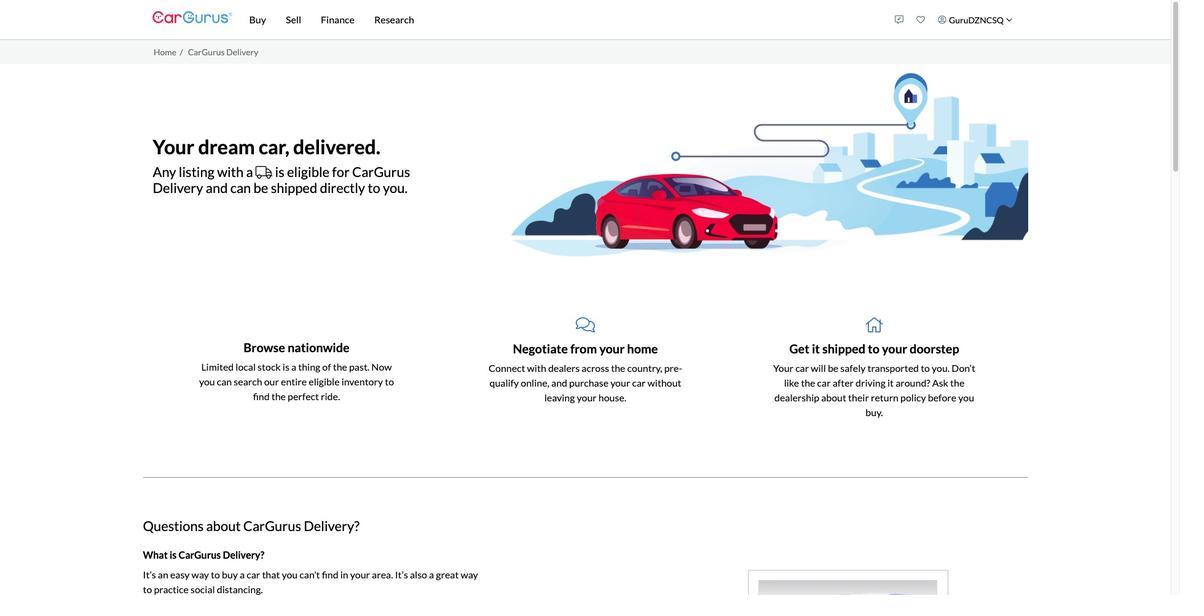 Task type: describe. For each thing, give the bounding box(es) containing it.
thing
[[298, 361, 320, 372]]

research
[[374, 14, 414, 25]]

0 horizontal spatial your
[[153, 135, 195, 159]]

can inside is eligible for cargurus delivery and can be shipped directly to you.
[[230, 180, 251, 196]]

home
[[627, 341, 658, 356]]

to left buy
[[211, 569, 220, 580]]

to inside browse nationwide limited local stock is a thing of the past. now you can search our entire eligible inventory to find the perfect ride.
[[385, 376, 394, 387]]

delivery? for questions about cargurus delivery?
[[304, 517, 360, 534]]

local
[[236, 361, 256, 372]]

chevron down image
[[1006, 16, 1013, 23]]

shipped inside is eligible for cargurus delivery and can be shipped directly to you.
[[271, 180, 317, 196]]

home / cargurus delivery
[[154, 47, 259, 57]]

get
[[790, 341, 810, 356]]

you inside the get it shipped to your doorstep your car will be safely transported to you. don't like the car after driving it around? ask the dealership about their return policy before you buy.
[[959, 391, 975, 403]]

their
[[849, 391, 869, 403]]

ask
[[933, 377, 949, 388]]

0 vertical spatial it
[[812, 341, 820, 356]]

search
[[234, 376, 262, 387]]

0 vertical spatial delivery
[[226, 47, 259, 57]]

limited
[[201, 361, 234, 372]]

your down purchase
[[577, 391, 597, 403]]

a right buy
[[240, 569, 245, 580]]

questions about cargurus delivery?
[[143, 517, 360, 534]]

for
[[332, 163, 350, 180]]

buy
[[222, 569, 238, 580]]

1 it's from the left
[[143, 569, 156, 580]]

great
[[436, 569, 459, 580]]

from
[[571, 341, 597, 356]]

of
[[322, 361, 331, 372]]

add a car review image
[[896, 15, 904, 24]]

a left delivery truck icon
[[246, 163, 253, 180]]

dealers
[[548, 362, 580, 374]]

/
[[180, 47, 183, 57]]

about inside the get it shipped to your doorstep your car will be safely transported to you. don't like the car after driving it around? ask the dealership about their return policy before you buy.
[[822, 391, 847, 403]]

ride.
[[321, 390, 340, 402]]

with inside 'negotiate from your home connect with dealers across the country, pre- qualify online, and purchase your car without leaving your house.'
[[527, 362, 547, 374]]

your dream car, delivered.
[[153, 135, 381, 159]]

comments image
[[576, 316, 595, 334]]

without
[[648, 377, 682, 388]]

stock
[[258, 361, 281, 372]]

1 way from the left
[[192, 569, 209, 580]]

your inside the get it shipped to your doorstep your car will be safely transported to you. don't like the car after driving it around? ask the dealership about their return policy before you buy.
[[882, 341, 908, 356]]

research button
[[365, 0, 424, 39]]

dream
[[198, 135, 255, 159]]

across
[[582, 362, 609, 374]]

home image
[[866, 316, 883, 334]]

connect
[[489, 362, 525, 374]]

to inside is eligible for cargurus delivery and can be shipped directly to you.
[[368, 180, 380, 196]]

leaving
[[545, 391, 575, 403]]

area.
[[372, 569, 393, 580]]

negotiate from your home connect with dealers across the country, pre- qualify online, and purchase your car without leaving your house.
[[489, 341, 682, 403]]

eligible inside is eligible for cargurus delivery and can be shipped directly to you.
[[287, 163, 330, 180]]

any
[[153, 163, 176, 180]]

past.
[[349, 361, 370, 372]]

is inside is eligible for cargurus delivery and can be shipped directly to you.
[[275, 163, 285, 180]]

2 it's from the left
[[395, 569, 408, 580]]

the down don't
[[951, 377, 965, 388]]

find inside it's an easy way to buy a car that you can't find in your area. it's also a great way to practice social distancing.
[[322, 569, 339, 580]]

questions
[[143, 517, 204, 534]]

listing
[[179, 163, 215, 180]]

now
[[372, 361, 392, 372]]

car inside it's an easy way to buy a car that you can't find in your area. it's also a great way to practice social distancing.
[[247, 569, 260, 580]]

you inside browse nationwide limited local stock is a thing of the past. now you can search our entire eligible inventory to find the perfect ride.
[[199, 376, 215, 387]]

house.
[[599, 391, 627, 403]]

your up house.
[[611, 377, 630, 388]]

doorstep
[[910, 341, 960, 356]]

easy
[[170, 569, 190, 580]]

a right also
[[429, 569, 434, 580]]

purchase
[[569, 377, 609, 388]]

delivered.
[[293, 135, 381, 159]]

2 vertical spatial is
[[170, 549, 177, 561]]

negotiate
[[513, 341, 568, 356]]

to left practice
[[143, 583, 152, 595]]

be inside is eligible for cargurus delivery and can be shipped directly to you.
[[254, 180, 268, 196]]

gurudzncsq menu item
[[932, 2, 1019, 37]]

delivery? for what is cargurus delivery?
[[223, 549, 265, 561]]

the right of
[[333, 361, 347, 372]]

directly
[[320, 180, 365, 196]]

the down our
[[272, 390, 286, 402]]

cargurus logo homepage link link
[[152, 0, 232, 39]]

nationwide
[[288, 340, 350, 355]]

finance
[[321, 14, 355, 25]]

find inside browse nationwide limited local stock is a thing of the past. now you can search our entire eligible inventory to find the perfect ride.
[[253, 390, 270, 402]]

the inside 'negotiate from your home connect with dealers across the country, pre- qualify online, and purchase your car without leaving your house.'
[[611, 362, 626, 374]]

browse nationwide limited local stock is a thing of the past. now you can search our entire eligible inventory to find the perfect ride.
[[199, 340, 394, 402]]

that
[[262, 569, 280, 580]]

example car for sale listing with delivery truck icon. image
[[748, 570, 1028, 595]]

around?
[[896, 377, 931, 388]]

you inside it's an easy way to buy a car that you can't find in your area. it's also a great way to practice social distancing.
[[282, 569, 298, 580]]

get it shipped to your doorstep your car will be safely transported to you. don't like the car after driving it around? ask the dealership about their return policy before you buy.
[[774, 341, 976, 418]]

any listing with a
[[153, 163, 256, 180]]

gurudzncsq button
[[932, 2, 1019, 37]]

practice
[[154, 583, 189, 595]]

transported
[[868, 362, 919, 374]]



Task type: vqa. For each thing, say whether or not it's contained in the screenshot.
Request
no



Task type: locate. For each thing, give the bounding box(es) containing it.
cargurus inside is eligible for cargurus delivery and can be shipped directly to you.
[[352, 163, 410, 180]]

and inside is eligible for cargurus delivery and can be shipped directly to you.
[[206, 180, 228, 196]]

a
[[246, 163, 253, 180], [291, 361, 296, 372], [240, 569, 245, 580], [429, 569, 434, 580]]

cargurus for home / cargurus delivery
[[188, 47, 225, 57]]

after
[[833, 377, 854, 388]]

can down dream
[[230, 180, 251, 196]]

menu bar containing buy
[[232, 0, 889, 39]]

your up like
[[774, 362, 794, 374]]

user icon image
[[939, 15, 947, 24]]

to down now
[[385, 376, 394, 387]]

1 horizontal spatial it
[[888, 377, 894, 388]]

0 horizontal spatial and
[[206, 180, 228, 196]]

1 vertical spatial find
[[322, 569, 339, 580]]

dealership
[[775, 391, 820, 403]]

0 horizontal spatial with
[[217, 163, 244, 180]]

0 vertical spatial about
[[822, 391, 847, 403]]

the
[[333, 361, 347, 372], [611, 362, 626, 374], [801, 377, 816, 388], [951, 377, 965, 388], [272, 390, 286, 402]]

1 vertical spatial can
[[217, 376, 232, 387]]

online,
[[521, 377, 550, 388]]

1 vertical spatial delivery?
[[223, 549, 265, 561]]

sell button
[[276, 0, 311, 39]]

cargurus logo homepage link image
[[152, 0, 232, 35]]

what is cargurus delivery?
[[143, 549, 265, 561]]

return
[[871, 391, 899, 403]]

0 vertical spatial be
[[254, 180, 268, 196]]

1 vertical spatial your
[[774, 362, 794, 374]]

buy button
[[239, 0, 276, 39]]

it's left the an
[[143, 569, 156, 580]]

it right 'get'
[[812, 341, 820, 356]]

will
[[811, 362, 826, 374]]

gurudzncsq
[[949, 14, 1004, 25]]

sell
[[286, 14, 301, 25]]

policy
[[901, 391, 926, 403]]

car
[[796, 362, 809, 374], [632, 377, 646, 388], [817, 377, 831, 388], [247, 569, 260, 580]]

saved cars image
[[917, 15, 926, 24]]

your
[[153, 135, 195, 159], [774, 362, 794, 374]]

don't
[[952, 362, 976, 374]]

car left that
[[247, 569, 260, 580]]

find down our
[[253, 390, 270, 402]]

eligible down of
[[309, 376, 340, 387]]

your inside it's an easy way to buy a car that you can't find in your area. it's also a great way to practice social distancing.
[[350, 569, 370, 580]]

you. right directly
[[383, 180, 408, 196]]

0 horizontal spatial delivery
[[153, 180, 203, 196]]

about
[[822, 391, 847, 403], [206, 517, 241, 534]]

our
[[264, 376, 279, 387]]

shipped
[[271, 180, 317, 196], [823, 341, 866, 356]]

0 horizontal spatial be
[[254, 180, 268, 196]]

0 vertical spatial find
[[253, 390, 270, 402]]

shipped down delivery truck icon
[[271, 180, 317, 196]]

0 vertical spatial eligible
[[287, 163, 330, 180]]

your up "transported"
[[882, 341, 908, 356]]

to
[[368, 180, 380, 196], [868, 341, 880, 356], [921, 362, 930, 374], [385, 376, 394, 387], [211, 569, 220, 580], [143, 583, 152, 595]]

delivery inside is eligible for cargurus delivery and can be shipped directly to you.
[[153, 180, 203, 196]]

about up what is cargurus delivery?
[[206, 517, 241, 534]]

1 horizontal spatial it's
[[395, 569, 408, 580]]

car down country,
[[632, 377, 646, 388]]

1 vertical spatial you
[[959, 391, 975, 403]]

your right in
[[350, 569, 370, 580]]

and down dream
[[206, 180, 228, 196]]

a up entire
[[291, 361, 296, 372]]

1 vertical spatial eligible
[[309, 376, 340, 387]]

perfect
[[288, 390, 319, 402]]

1 horizontal spatial shipped
[[823, 341, 866, 356]]

is eligible for cargurus delivery and can be shipped directly to you.
[[153, 163, 410, 196]]

0 vertical spatial can
[[230, 180, 251, 196]]

shipped inside the get it shipped to your doorstep your car will be safely transported to you. don't like the car after driving it around? ask the dealership about their return policy before you buy.
[[823, 341, 866, 356]]

to down home image
[[868, 341, 880, 356]]

2 way from the left
[[461, 569, 478, 580]]

social
[[191, 583, 215, 595]]

entire
[[281, 376, 307, 387]]

it's left also
[[395, 569, 408, 580]]

cargurus right for
[[352, 163, 410, 180]]

it's
[[143, 569, 156, 580], [395, 569, 408, 580]]

in
[[340, 569, 348, 580]]

0 horizontal spatial you
[[199, 376, 215, 387]]

an
[[158, 569, 168, 580]]

be
[[254, 180, 268, 196], [828, 362, 839, 374]]

car left will
[[796, 362, 809, 374]]

is up entire
[[283, 361, 290, 372]]

be right will
[[828, 362, 839, 374]]

is inside browse nationwide limited local stock is a thing of the past. now you can search our entire eligible inventory to find the perfect ride.
[[283, 361, 290, 372]]

find
[[253, 390, 270, 402], [322, 569, 339, 580]]

car down will
[[817, 377, 831, 388]]

0 vertical spatial shipped
[[271, 180, 317, 196]]

0 vertical spatial your
[[153, 135, 195, 159]]

your up any
[[153, 135, 195, 159]]

1 horizontal spatial you
[[282, 569, 298, 580]]

2 horizontal spatial you
[[959, 391, 975, 403]]

0 vertical spatial you
[[199, 376, 215, 387]]

1 vertical spatial delivery
[[153, 180, 203, 196]]

before
[[928, 391, 957, 403]]

can't
[[300, 569, 320, 580]]

with down dream
[[217, 163, 244, 180]]

you. inside the get it shipped to your doorstep your car will be safely transported to you. don't like the car after driving it around? ask the dealership about their return policy before you buy.
[[932, 362, 950, 374]]

1 horizontal spatial about
[[822, 391, 847, 403]]

delivery? up buy
[[223, 549, 265, 561]]

home link
[[154, 47, 177, 57]]

menu bar
[[232, 0, 889, 39]]

you. inside is eligible for cargurus delivery and can be shipped directly to you.
[[383, 180, 408, 196]]

1 vertical spatial you.
[[932, 362, 950, 374]]

0 horizontal spatial it's
[[143, 569, 156, 580]]

1 vertical spatial is
[[283, 361, 290, 372]]

and inside 'negotiate from your home connect with dealers across the country, pre- qualify online, and purchase your car without leaving your house.'
[[552, 377, 568, 388]]

1 vertical spatial and
[[552, 377, 568, 388]]

be down delivery truck icon
[[254, 180, 268, 196]]

and
[[206, 180, 228, 196], [552, 377, 568, 388]]

0 horizontal spatial you.
[[383, 180, 408, 196]]

1 vertical spatial be
[[828, 362, 839, 374]]

country,
[[627, 362, 663, 374]]

1 vertical spatial about
[[206, 517, 241, 534]]

cargurus
[[188, 47, 225, 57], [352, 163, 410, 180], [243, 517, 301, 534], [179, 549, 221, 561]]

you.
[[383, 180, 408, 196], [932, 362, 950, 374]]

it's an easy way to buy a car that you can't find in your area. it's also a great way to practice social distancing.
[[143, 569, 478, 595]]

way right great
[[461, 569, 478, 580]]

car inside 'negotiate from your home connect with dealers across the country, pre- qualify online, and purchase your car without leaving your house.'
[[632, 377, 646, 388]]

gurudzncsq menu
[[889, 2, 1019, 37]]

home
[[154, 47, 177, 57]]

cargurus right /
[[188, 47, 225, 57]]

cargurus for questions about cargurus delivery?
[[243, 517, 301, 534]]

0 horizontal spatial way
[[192, 569, 209, 580]]

can down limited
[[217, 376, 232, 387]]

0 vertical spatial with
[[217, 163, 244, 180]]

you down limited
[[199, 376, 215, 387]]

you. up ask
[[932, 362, 950, 374]]

pre-
[[665, 362, 682, 374]]

eligible inside browse nationwide limited local stock is a thing of the past. now you can search our entire eligible inventory to find the perfect ride.
[[309, 376, 340, 387]]

and up leaving
[[552, 377, 568, 388]]

like
[[784, 377, 799, 388]]

you right the before
[[959, 391, 975, 403]]

can
[[230, 180, 251, 196], [217, 376, 232, 387]]

1 horizontal spatial delivery?
[[304, 517, 360, 534]]

distancing.
[[217, 583, 263, 595]]

with
[[217, 163, 244, 180], [527, 362, 547, 374]]

1 horizontal spatial delivery
[[226, 47, 259, 57]]

finance button
[[311, 0, 365, 39]]

your inside the get it shipped to your doorstep your car will be safely transported to you. don't like the car after driving it around? ask the dealership about their return policy before you buy.
[[774, 362, 794, 374]]

delivery truck icon image
[[256, 165, 273, 179]]

1 vertical spatial shipped
[[823, 341, 866, 356]]

0 vertical spatial and
[[206, 180, 228, 196]]

with up the online,
[[527, 362, 547, 374]]

car,
[[259, 135, 290, 159]]

shipped up safely
[[823, 341, 866, 356]]

1 horizontal spatial find
[[322, 569, 339, 580]]

way up social
[[192, 569, 209, 580]]

1 horizontal spatial your
[[774, 362, 794, 374]]

find left in
[[322, 569, 339, 580]]

cargurus up easy
[[179, 549, 221, 561]]

is
[[275, 163, 285, 180], [283, 361, 290, 372], [170, 549, 177, 561]]

is right what
[[170, 549, 177, 561]]

0 horizontal spatial about
[[206, 517, 241, 534]]

eligible left for
[[287, 163, 330, 180]]

about down after
[[822, 391, 847, 403]]

delivery?
[[304, 517, 360, 534], [223, 549, 265, 561]]

delivery
[[226, 47, 259, 57], [153, 180, 203, 196]]

it
[[812, 341, 820, 356], [888, 377, 894, 388]]

1 horizontal spatial you.
[[932, 362, 950, 374]]

what
[[143, 549, 168, 561]]

1 horizontal spatial be
[[828, 362, 839, 374]]

can inside browse nationwide limited local stock is a thing of the past. now you can search our entire eligible inventory to find the perfect ride.
[[217, 376, 232, 387]]

qualify
[[490, 377, 519, 388]]

0 horizontal spatial shipped
[[271, 180, 317, 196]]

the right like
[[801, 377, 816, 388]]

1 horizontal spatial way
[[461, 569, 478, 580]]

driving
[[856, 377, 886, 388]]

1 vertical spatial with
[[527, 362, 547, 374]]

way
[[192, 569, 209, 580], [461, 569, 478, 580]]

the right across
[[611, 362, 626, 374]]

0 horizontal spatial find
[[253, 390, 270, 402]]

to up around?
[[921, 362, 930, 374]]

also
[[410, 569, 427, 580]]

you
[[199, 376, 215, 387], [959, 391, 975, 403], [282, 569, 298, 580]]

1 horizontal spatial with
[[527, 362, 547, 374]]

you right that
[[282, 569, 298, 580]]

buy
[[249, 14, 266, 25]]

0 vertical spatial is
[[275, 163, 285, 180]]

buy.
[[866, 406, 883, 418]]

2 vertical spatial you
[[282, 569, 298, 580]]

0 vertical spatial you.
[[383, 180, 408, 196]]

browse
[[244, 340, 285, 355]]

cargurus for what is cargurus delivery?
[[179, 549, 221, 561]]

0 horizontal spatial delivery?
[[223, 549, 265, 561]]

1 horizontal spatial and
[[552, 377, 568, 388]]

0 vertical spatial delivery?
[[304, 517, 360, 534]]

be inside the get it shipped to your doorstep your car will be safely transported to you. don't like the car after driving it around? ask the dealership about their return policy before you buy.
[[828, 362, 839, 374]]

delivery? up in
[[304, 517, 360, 534]]

0 horizontal spatial it
[[812, 341, 820, 356]]

inventory
[[342, 376, 383, 387]]

it down "transported"
[[888, 377, 894, 388]]

is right delivery truck icon
[[275, 163, 285, 180]]

1 vertical spatial it
[[888, 377, 894, 388]]

your up across
[[600, 341, 625, 356]]

to right directly
[[368, 180, 380, 196]]

a inside browse nationwide limited local stock is a thing of the past. now you can search our entire eligible inventory to find the perfect ride.
[[291, 361, 296, 372]]

safely
[[841, 362, 866, 374]]

cargurus up that
[[243, 517, 301, 534]]



